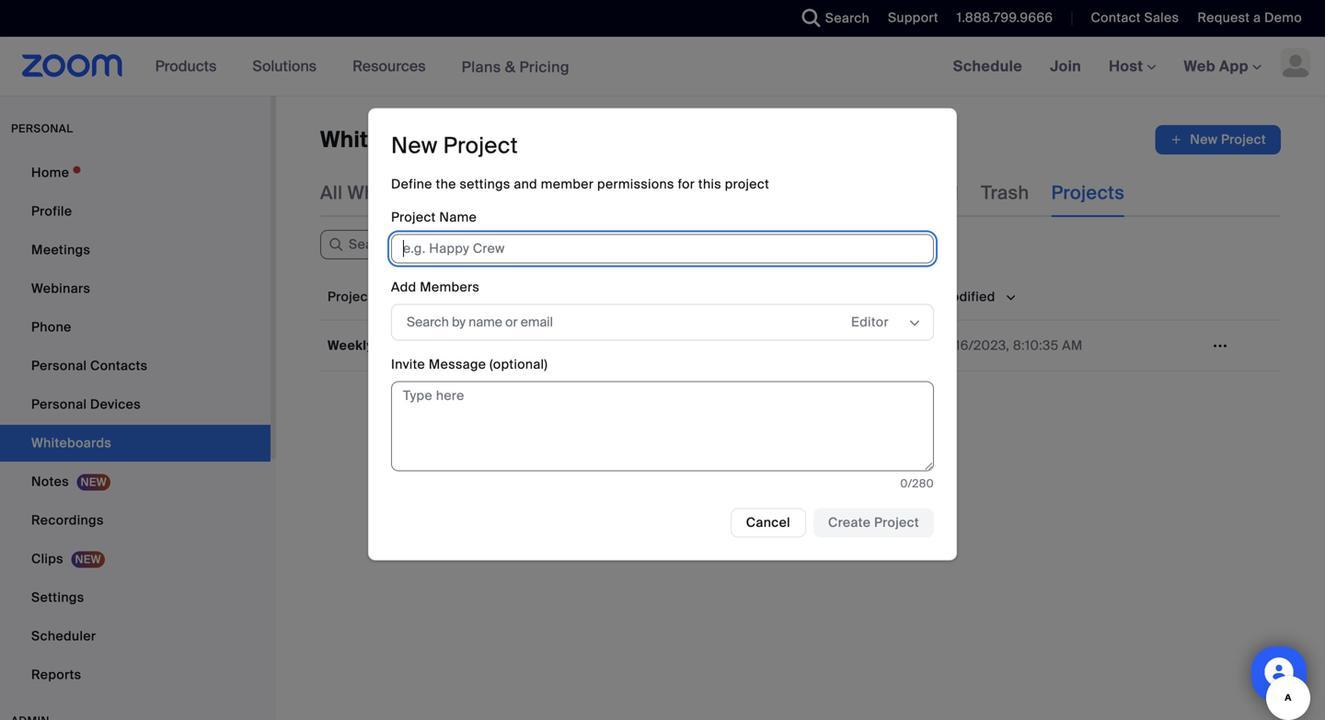 Task type: vqa. For each thing, say whether or not it's contained in the screenshot.
All Whiteboards
yes



Task type: describe. For each thing, give the bounding box(es) containing it.
meetings link
[[0, 232, 271, 269]]

reports link
[[0, 657, 271, 694]]

scheduler
[[31, 628, 96, 645]]

meetings navigation
[[939, 37, 1325, 97]]

recordings link
[[0, 502, 271, 539]]

profile
[[31, 203, 72, 220]]

whiteboards inside 'application'
[[320, 126, 457, 154]]

plans & pricing
[[462, 57, 569, 77]]

devices
[[90, 396, 141, 413]]

pricing
[[519, 57, 569, 77]]

reports
[[31, 667, 81, 684]]

permissions
[[597, 176, 674, 193]]

members
[[420, 279, 480, 296]]

project inside button
[[1221, 131, 1266, 148]]

&
[[505, 57, 516, 77]]

contact
[[1091, 9, 1141, 26]]

weekly duties
[[328, 337, 419, 354]]

shared
[[733, 181, 797, 205]]

add
[[391, 279, 416, 296]]

show options image
[[907, 316, 922, 331]]

project name inside new project dialog
[[391, 209, 477, 226]]

contact sales link up meetings navigation
[[1091, 9, 1179, 26]]

profile link
[[0, 193, 271, 230]]

create project button
[[813, 508, 934, 538]]

schedule link
[[939, 37, 1036, 96]]

shared with me
[[733, 181, 870, 205]]

my whiteboards
[[568, 181, 711, 205]]

1.888.799.9666
[[957, 9, 1053, 26]]

name inside application
[[376, 288, 414, 305]]

with
[[802, 181, 838, 205]]

starred
[[893, 181, 959, 205]]

sales
[[1144, 9, 1179, 26]]

create project
[[828, 514, 919, 531]]

settings
[[31, 589, 84, 606]]

whiteboards for my
[[598, 181, 711, 205]]

project inside application
[[328, 288, 373, 305]]

my
[[568, 181, 594, 205]]

define the settings and member permissions for this project
[[391, 176, 769, 193]]

zoom logo image
[[22, 54, 123, 77]]

demo
[[1264, 9, 1302, 26]]

cancel button
[[730, 508, 806, 538]]

editor
[[851, 314, 889, 331]]

e.g. Happy Crew text field
[[391, 234, 934, 264]]

and
[[514, 176, 537, 193]]

define
[[391, 176, 432, 193]]

support
[[888, 9, 938, 26]]

whiteboards for all
[[347, 181, 460, 205]]

join link
[[1036, 37, 1095, 96]]

request
[[1197, 9, 1250, 26]]

clips
[[31, 551, 63, 568]]

personal for personal devices
[[31, 396, 87, 413]]

new project dialog
[[368, 108, 957, 561]]

phone link
[[0, 309, 271, 346]]

project name inside application
[[328, 288, 414, 305]]

webinars link
[[0, 271, 271, 307]]

webinars
[[31, 280, 90, 297]]

invite
[[391, 356, 425, 373]]

home
[[31, 164, 69, 181]]

trash
[[981, 181, 1029, 205]]

add members
[[391, 279, 480, 296]]

Invite Message (optional) text field
[[391, 381, 934, 472]]

project up 'search' text field
[[391, 209, 436, 226]]

invite message (optional)
[[391, 356, 548, 373]]

create
[[828, 514, 871, 531]]

burton
[[727, 337, 769, 354]]

name inside new project dialog
[[439, 209, 477, 226]]

all
[[320, 181, 343, 205]]

new inside new project button
[[1190, 131, 1218, 148]]

recent
[[482, 181, 546, 205]]

modified
[[940, 288, 995, 305]]

contact sales
[[1091, 9, 1179, 26]]

contact sales link up join
[[1077, 0, 1184, 37]]

11/16/2023, 8:10:35 am
[[940, 337, 1083, 354]]

personal devices link
[[0, 386, 271, 423]]

8:10:35
[[1013, 337, 1059, 354]]

personal
[[11, 121, 73, 136]]

me
[[843, 181, 870, 205]]

projects
[[1051, 181, 1125, 205]]

request a demo
[[1197, 9, 1302, 26]]

new project inside new project button
[[1190, 131, 1266, 148]]

personal contacts
[[31, 357, 148, 375]]

the
[[436, 176, 456, 193]]

application containing project name
[[320, 274, 1281, 372]]

weekly
[[328, 337, 374, 354]]

product information navigation
[[141, 37, 583, 97]]



Task type: locate. For each thing, give the bounding box(es) containing it.
tim burton
[[700, 337, 769, 354]]

personal
[[31, 357, 87, 375], [31, 396, 87, 413]]

home link
[[0, 155, 271, 191]]

1 new from the left
[[1190, 131, 1218, 148]]

notes link
[[0, 464, 271, 501]]

1 new project from the left
[[1190, 131, 1266, 148]]

1 horizontal spatial new project
[[1190, 131, 1266, 148]]

0 horizontal spatial new
[[391, 132, 438, 160]]

banner containing schedule
[[0, 37, 1325, 97]]

1 vertical spatial project name
[[328, 288, 414, 305]]

clips link
[[0, 541, 271, 578]]

application
[[320, 274, 1281, 372]]

project up settings
[[443, 132, 518, 160]]

edit project image
[[1205, 338, 1235, 354]]

project down 0/280
[[874, 514, 919, 531]]

1.888.799.9666 button
[[943, 0, 1058, 37], [957, 9, 1053, 26]]

recordings
[[31, 512, 104, 529]]

for
[[678, 176, 695, 193]]

name up duties
[[376, 288, 414, 305]]

this
[[698, 176, 721, 193]]

all whiteboards
[[320, 181, 460, 205]]

whiteboards up define
[[320, 126, 457, 154]]

0 vertical spatial name
[[439, 209, 477, 226]]

1 vertical spatial personal
[[31, 396, 87, 413]]

personal for personal contacts
[[31, 357, 87, 375]]

personal down phone
[[31, 357, 87, 375]]

add image
[[1170, 131, 1183, 149]]

new project up 'the'
[[391, 132, 518, 160]]

contact sales link
[[1077, 0, 1184, 37], [1091, 9, 1179, 26]]

phone
[[31, 319, 72, 336]]

schedule
[[953, 57, 1022, 76]]

arrow down image
[[414, 286, 431, 308]]

new
[[1190, 131, 1218, 148], [391, 132, 438, 160]]

tabs of all whiteboard page tab list
[[320, 169, 1125, 217]]

0/280
[[900, 476, 934, 491]]

notes
[[31, 473, 69, 490]]

11/16/2023,
[[940, 337, 1010, 354]]

new up define
[[391, 132, 438, 160]]

(optional)
[[490, 356, 548, 373]]

whiteboards application
[[320, 125, 1281, 155]]

personal down personal contacts
[[31, 396, 87, 413]]

project
[[1221, 131, 1266, 148], [443, 132, 518, 160], [391, 209, 436, 226], [328, 288, 373, 305], [874, 514, 919, 531]]

member
[[541, 176, 594, 193]]

am
[[1062, 337, 1083, 354]]

whiteboards up e.g. happy crew text field
[[598, 181, 711, 205]]

0 vertical spatial project name
[[391, 209, 477, 226]]

2 personal from the top
[[31, 396, 87, 413]]

new project
[[1190, 131, 1266, 148], [391, 132, 518, 160]]

new right add image
[[1190, 131, 1218, 148]]

tim
[[700, 337, 723, 354]]

settings link
[[0, 580, 271, 617]]

owner
[[700, 288, 741, 305]]

project up weekly
[[328, 288, 373, 305]]

personal menu menu
[[0, 155, 271, 696]]

new project button
[[1155, 125, 1281, 155]]

project name
[[391, 209, 477, 226], [328, 288, 414, 305]]

whiteboards up 'search' text field
[[347, 181, 460, 205]]

2 new from the left
[[391, 132, 438, 160]]

Search text field
[[320, 230, 541, 259]]

duties
[[377, 337, 419, 354]]

project inside button
[[874, 514, 919, 531]]

cancel
[[746, 514, 790, 531]]

project name up 'search' text field
[[391, 209, 477, 226]]

scheduler link
[[0, 618, 271, 655]]

new project inside new project dialog
[[391, 132, 518, 160]]

contacts
[[90, 357, 148, 375]]

new inside new project dialog
[[391, 132, 438, 160]]

editor button
[[851, 309, 906, 336]]

0 horizontal spatial name
[[376, 288, 414, 305]]

project name up weekly duties on the left of the page
[[328, 288, 414, 305]]

name down 'the'
[[439, 209, 477, 226]]

1 horizontal spatial new
[[1190, 131, 1218, 148]]

1 vertical spatial name
[[376, 288, 414, 305]]

message
[[429, 356, 486, 373]]

a
[[1253, 9, 1261, 26]]

support link
[[874, 0, 943, 37], [888, 9, 938, 26]]

0 horizontal spatial new project
[[391, 132, 518, 160]]

request a demo link
[[1184, 0, 1325, 37], [1197, 9, 1302, 26]]

settings
[[460, 176, 510, 193]]

project
[[725, 176, 769, 193]]

banner
[[0, 37, 1325, 97]]

plans & pricing link
[[462, 57, 569, 77], [462, 57, 569, 77]]

plans
[[462, 57, 501, 77]]

whiteboards
[[320, 126, 457, 154], [347, 181, 460, 205], [598, 181, 711, 205]]

join
[[1050, 57, 1081, 76]]

project right add image
[[1221, 131, 1266, 148]]

Search by name or email,Search by name or email text field
[[407, 309, 813, 336]]

new project right add image
[[1190, 131, 1266, 148]]

name
[[439, 209, 477, 226], [376, 288, 414, 305]]

0 vertical spatial personal
[[31, 357, 87, 375]]

1 horizontal spatial name
[[439, 209, 477, 226]]

1 personal from the top
[[31, 357, 87, 375]]

meetings
[[31, 242, 90, 259]]

personal devices
[[31, 396, 141, 413]]

personal contacts link
[[0, 348, 271, 385]]

2 new project from the left
[[391, 132, 518, 160]]



